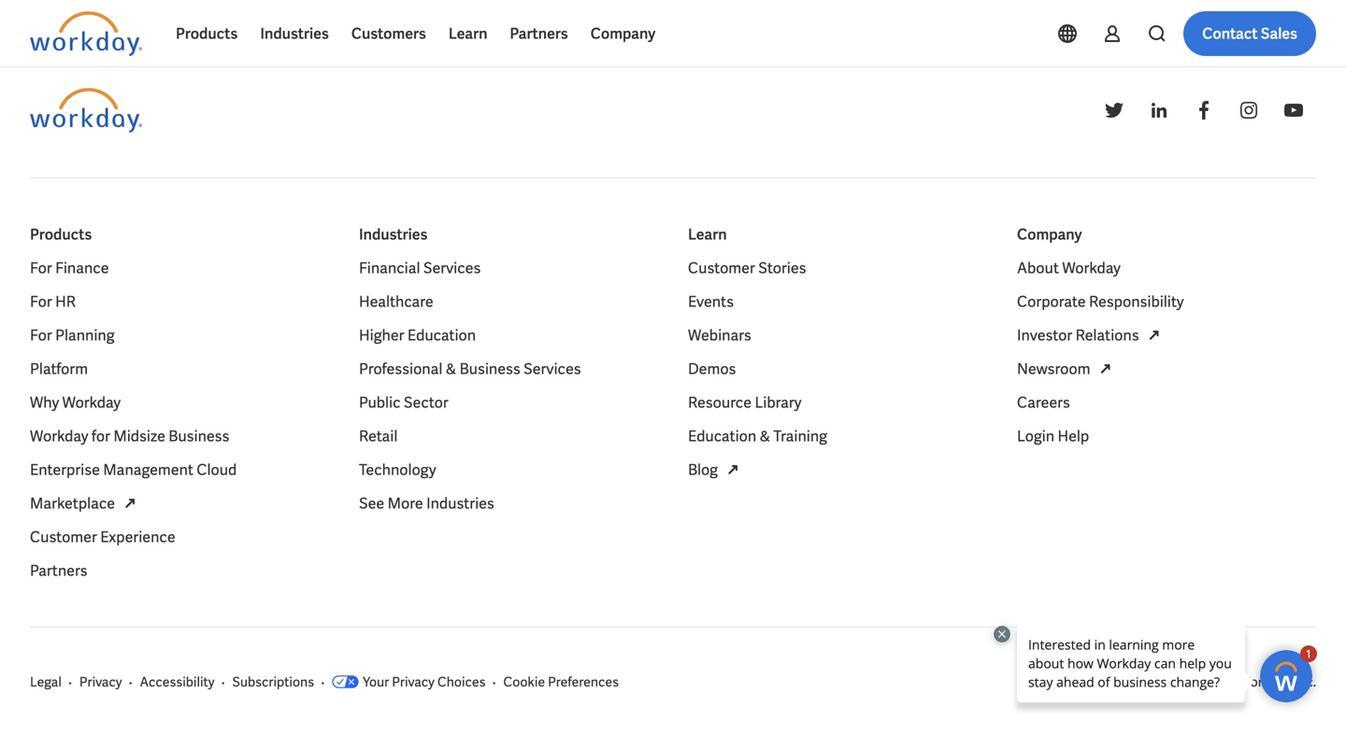 Task type: vqa. For each thing, say whether or not it's contained in the screenshot.
and
no



Task type: locate. For each thing, give the bounding box(es) containing it.
responsibility
[[1089, 292, 1184, 312]]

list containing about workday
[[1017, 257, 1317, 448]]

1 vertical spatial go to the homepage image
[[30, 88, 142, 133]]

partners down customer experience
[[30, 562, 87, 581]]

business up cloud
[[169, 427, 230, 447]]

0 horizontal spatial &
[[446, 360, 457, 379]]

0 horizontal spatial products
[[30, 225, 92, 245]]

1 horizontal spatial business
[[460, 360, 521, 379]]

1 vertical spatial education
[[688, 427, 757, 447]]

0 vertical spatial go to the homepage image
[[30, 11, 142, 56]]

workday for midsize business link
[[30, 425, 230, 448]]

list for learn
[[688, 257, 987, 482]]

0 vertical spatial workday
[[1063, 259, 1121, 278]]

blog
[[688, 461, 718, 480]]

& for professional
[[446, 360, 457, 379]]

customer up partners link
[[30, 528, 97, 548]]

2 for from the top
[[30, 292, 52, 312]]

for
[[30, 259, 52, 278], [30, 292, 52, 312], [30, 326, 52, 346]]

& inside the 'professional & business services' link
[[446, 360, 457, 379]]

products
[[176, 24, 238, 43], [30, 225, 92, 245]]

opens in a new tab image down responsibility
[[1143, 324, 1166, 347]]

education
[[408, 326, 476, 346], [688, 427, 757, 447]]

sector
[[404, 393, 449, 413]]

0 vertical spatial education
[[408, 326, 476, 346]]

1 horizontal spatial privacy
[[392, 674, 435, 691]]

hr
[[55, 292, 76, 312]]

0 horizontal spatial learn
[[449, 24, 488, 43]]

1 horizontal spatial customer
[[688, 259, 755, 278]]

company
[[591, 24, 656, 43], [1017, 225, 1082, 245]]

3 for from the top
[[30, 326, 52, 346]]

company up about
[[1017, 225, 1082, 245]]

1 horizontal spatial products
[[176, 24, 238, 43]]

0 horizontal spatial partners
[[30, 562, 87, 581]]

webinars
[[688, 326, 752, 346]]

partners for partners dropdown button
[[510, 24, 568, 43]]

business
[[460, 360, 521, 379], [169, 427, 230, 447]]

learn left partners dropdown button
[[449, 24, 488, 43]]

partners inside list
[[30, 562, 87, 581]]

workday up the corporate responsibility link
[[1063, 259, 1121, 278]]

products left industries dropdown button
[[176, 24, 238, 43]]

accessibility link
[[140, 673, 215, 692]]

1 vertical spatial partners
[[30, 562, 87, 581]]

customer up events
[[688, 259, 755, 278]]

company button
[[580, 11, 667, 56]]

customer for customer stories
[[688, 259, 755, 278]]

partners right learn dropdown button
[[510, 24, 568, 43]]

help
[[1058, 427, 1090, 447]]

0 vertical spatial for
[[30, 259, 52, 278]]

your privacy choices link
[[332, 673, 486, 692]]

see
[[359, 494, 385, 514]]

0 horizontal spatial company
[[591, 24, 656, 43]]

investor relations
[[1017, 326, 1139, 346]]

education up the professional & business services
[[408, 326, 476, 346]]

financial services
[[359, 259, 481, 278]]

contact
[[1203, 24, 1258, 43]]

business inside workday for midsize business link
[[169, 427, 230, 447]]

0 horizontal spatial business
[[169, 427, 230, 447]]

corporate
[[1017, 292, 1086, 312]]

company right partners dropdown button
[[591, 24, 656, 43]]

1 vertical spatial customer
[[30, 528, 97, 548]]

2 go to the homepage image from the top
[[30, 88, 142, 133]]

about
[[1017, 259, 1059, 278]]

cloud
[[197, 461, 237, 480]]

0 vertical spatial services
[[423, 259, 481, 278]]

for down the for hr link
[[30, 326, 52, 346]]

go to the homepage image
[[30, 11, 142, 56], [30, 88, 142, 133]]

0 vertical spatial business
[[460, 360, 521, 379]]

company inside dropdown button
[[591, 24, 656, 43]]

0 vertical spatial industries
[[260, 24, 329, 43]]

0 vertical spatial products
[[176, 24, 238, 43]]

1 horizontal spatial partners
[[510, 24, 568, 43]]

careers
[[1017, 393, 1070, 413]]

© 2024 workday, inc.
[[1196, 674, 1317, 691]]

privacy image
[[332, 676, 359, 689]]

investor relations link
[[1017, 324, 1166, 347]]

corporate responsibility
[[1017, 292, 1184, 312]]

for for for hr
[[30, 292, 52, 312]]

0 horizontal spatial services
[[423, 259, 481, 278]]

healthcare link
[[359, 291, 434, 313]]

& left 'training'
[[760, 427, 771, 447]]

1 vertical spatial &
[[760, 427, 771, 447]]

learn up customer stories
[[688, 225, 727, 245]]

your
[[363, 674, 389, 691]]

workday for midsize business
[[30, 427, 230, 447]]

industries inside dropdown button
[[260, 24, 329, 43]]

2 privacy from the left
[[392, 674, 435, 691]]

higher
[[359, 326, 404, 346]]

learn
[[449, 24, 488, 43], [688, 225, 727, 245]]

4 list from the left
[[1017, 257, 1317, 448]]

workday,
[[1239, 674, 1293, 691]]

©
[[1196, 674, 1206, 691]]

privacy
[[79, 674, 122, 691], [392, 674, 435, 691]]

customer
[[688, 259, 755, 278], [30, 528, 97, 548]]

webinars link
[[688, 324, 752, 347]]

partners
[[510, 24, 568, 43], [30, 562, 87, 581]]

0 horizontal spatial customer
[[30, 528, 97, 548]]

1 horizontal spatial company
[[1017, 225, 1082, 245]]

opens in a new tab image
[[1143, 324, 1166, 347], [1095, 358, 1117, 381], [722, 459, 744, 482], [119, 493, 141, 515]]

1 list from the left
[[30, 257, 329, 583]]

& inside education & training link
[[760, 427, 771, 447]]

1 vertical spatial services
[[524, 360, 581, 379]]

about workday link
[[1017, 257, 1121, 280]]

3 list from the left
[[688, 257, 987, 482]]

for planning link
[[30, 324, 115, 347]]

go to youtube image
[[1283, 99, 1305, 122]]

login help link
[[1017, 425, 1090, 448]]

enterprise
[[30, 461, 100, 480]]

0 vertical spatial customer
[[688, 259, 755, 278]]

corporate responsibility link
[[1017, 291, 1184, 313]]

1 horizontal spatial learn
[[688, 225, 727, 245]]

1 vertical spatial workday
[[62, 393, 121, 413]]

for finance link
[[30, 257, 109, 280]]

list containing financial services
[[359, 257, 658, 515]]

opens in a new tab image for investor relations
[[1143, 324, 1166, 347]]

2 vertical spatial industries
[[426, 494, 494, 514]]

0 vertical spatial company
[[591, 24, 656, 43]]

inc.
[[1295, 674, 1317, 691]]

list
[[30, 257, 329, 583], [359, 257, 658, 515], [688, 257, 987, 482], [1017, 257, 1317, 448]]

events
[[688, 292, 734, 312]]

opens in a new tab image for marketplace
[[119, 493, 141, 515]]

industries button
[[249, 11, 340, 56]]

enterprise management cloud link
[[30, 459, 237, 482]]

opens in a new tab image down enterprise management cloud
[[119, 493, 141, 515]]

business down higher education link
[[460, 360, 521, 379]]

privacy right your
[[392, 674, 435, 691]]

list containing customer stories
[[688, 257, 987, 482]]

1 for from the top
[[30, 259, 52, 278]]

resource library
[[688, 393, 802, 413]]

learn button
[[438, 11, 499, 56]]

& up sector on the left bottom of page
[[446, 360, 457, 379]]

opens in a new tab image right blog
[[722, 459, 744, 482]]

industries right products 'dropdown button'
[[260, 24, 329, 43]]

0 vertical spatial learn
[[449, 24, 488, 43]]

industries
[[260, 24, 329, 43], [359, 225, 428, 245], [426, 494, 494, 514]]

events link
[[688, 291, 734, 313]]

opens in a new tab image down the relations
[[1095, 358, 1117, 381]]

partners inside dropdown button
[[510, 24, 568, 43]]

education down resource
[[688, 427, 757, 447]]

2 vertical spatial for
[[30, 326, 52, 346]]

products up for finance
[[30, 225, 92, 245]]

0 vertical spatial partners
[[510, 24, 568, 43]]

2 list from the left
[[359, 257, 658, 515]]

1 horizontal spatial &
[[760, 427, 771, 447]]

services
[[423, 259, 481, 278], [524, 360, 581, 379]]

login help
[[1017, 427, 1090, 447]]

list for company
[[1017, 257, 1317, 448]]

why
[[30, 393, 59, 413]]

2024
[[1209, 674, 1237, 691]]

&
[[446, 360, 457, 379], [760, 427, 771, 447]]

workday for why workday
[[62, 393, 121, 413]]

for hr
[[30, 292, 76, 312]]

1 vertical spatial for
[[30, 292, 52, 312]]

1 vertical spatial business
[[169, 427, 230, 447]]

0 horizontal spatial education
[[408, 326, 476, 346]]

products button
[[165, 11, 249, 56]]

partners link
[[30, 560, 87, 583]]

list containing for finance
[[30, 257, 329, 583]]

0 vertical spatial &
[[446, 360, 457, 379]]

industries right more at the bottom of the page
[[426, 494, 494, 514]]

0 horizontal spatial privacy
[[79, 674, 122, 691]]

industries up financial
[[359, 225, 428, 245]]

for for for finance
[[30, 259, 52, 278]]

privacy right legal
[[79, 674, 122, 691]]

workday up enterprise
[[30, 427, 88, 447]]

for up the for hr link
[[30, 259, 52, 278]]

workday up the for
[[62, 393, 121, 413]]

workday
[[1063, 259, 1121, 278], [62, 393, 121, 413], [30, 427, 88, 447]]

for left hr
[[30, 292, 52, 312]]



Task type: describe. For each thing, give the bounding box(es) containing it.
1 horizontal spatial services
[[524, 360, 581, 379]]

see more industries link
[[359, 493, 494, 515]]

preferences
[[548, 674, 619, 691]]

customer experience link
[[30, 526, 176, 549]]

1 vertical spatial learn
[[688, 225, 727, 245]]

legal
[[30, 674, 62, 691]]

customer experience
[[30, 528, 176, 548]]

management
[[103, 461, 194, 480]]

cookie preferences
[[504, 674, 619, 691]]

demos link
[[688, 358, 736, 381]]

cookie preferences link
[[504, 673, 619, 692]]

higher education
[[359, 326, 476, 346]]

sales
[[1261, 24, 1298, 43]]

finance
[[55, 259, 109, 278]]

resource library link
[[688, 392, 802, 414]]

workday for about workday
[[1063, 259, 1121, 278]]

customer stories
[[688, 259, 807, 278]]

retail link
[[359, 425, 398, 448]]

opens in a new tab image for blog
[[722, 459, 744, 482]]

education & training
[[688, 427, 828, 447]]

enterprise management cloud
[[30, 461, 237, 480]]

for planning
[[30, 326, 115, 346]]

professional & business services
[[359, 360, 581, 379]]

for for for planning
[[30, 326, 52, 346]]

list for products
[[30, 257, 329, 583]]

planning
[[55, 326, 115, 346]]

for
[[92, 427, 110, 447]]

more
[[388, 494, 423, 514]]

platform
[[30, 360, 88, 379]]

relations
[[1076, 326, 1139, 346]]

choices
[[438, 674, 486, 691]]

professional
[[359, 360, 443, 379]]

customer for customer experience
[[30, 528, 97, 548]]

training
[[774, 427, 828, 447]]

marketplace
[[30, 494, 115, 514]]

business inside the 'professional & business services' link
[[460, 360, 521, 379]]

opens in a new tab image for newsroom
[[1095, 358, 1117, 381]]

legal link
[[30, 673, 62, 692]]

privacy link
[[79, 673, 122, 692]]

subscriptions link
[[232, 673, 314, 692]]

technology link
[[359, 459, 436, 482]]

partners for partners link
[[30, 562, 87, 581]]

newsroom
[[1017, 360, 1091, 379]]

your privacy choices
[[363, 674, 486, 691]]

1 horizontal spatial education
[[688, 427, 757, 447]]

platform link
[[30, 358, 88, 381]]

partners button
[[499, 11, 580, 56]]

& for education
[[760, 427, 771, 447]]

midsize
[[113, 427, 165, 447]]

subscriptions
[[232, 674, 314, 691]]

1 privacy from the left
[[79, 674, 122, 691]]

learn inside learn dropdown button
[[449, 24, 488, 43]]

cookie
[[504, 674, 545, 691]]

retail
[[359, 427, 398, 447]]

products inside 'dropdown button'
[[176, 24, 238, 43]]

go to linkedin image
[[1148, 99, 1171, 122]]

demos
[[688, 360, 736, 379]]

for hr link
[[30, 291, 76, 313]]

experience
[[100, 528, 176, 548]]

public sector
[[359, 393, 449, 413]]

1 vertical spatial products
[[30, 225, 92, 245]]

go to facebook image
[[1193, 99, 1216, 122]]

public sector link
[[359, 392, 449, 414]]

about workday
[[1017, 259, 1121, 278]]

public
[[359, 393, 401, 413]]

customers
[[351, 24, 426, 43]]

go to twitter image
[[1103, 99, 1126, 122]]

accessibility
[[140, 674, 215, 691]]

professional & business services link
[[359, 358, 581, 381]]

for finance
[[30, 259, 109, 278]]

education & training link
[[688, 425, 828, 448]]

financial services link
[[359, 257, 481, 280]]

careers link
[[1017, 392, 1070, 414]]

login
[[1017, 427, 1055, 447]]

1 vertical spatial company
[[1017, 225, 1082, 245]]

stories
[[759, 259, 807, 278]]

1 vertical spatial industries
[[359, 225, 428, 245]]

resource
[[688, 393, 752, 413]]

why workday
[[30, 393, 121, 413]]

marketplace link
[[30, 493, 141, 515]]

go to instagram image
[[1238, 99, 1261, 122]]

blog link
[[688, 459, 744, 482]]

higher education link
[[359, 324, 476, 347]]

customer stories link
[[688, 257, 807, 280]]

investor
[[1017, 326, 1073, 346]]

1 go to the homepage image from the top
[[30, 11, 142, 56]]

healthcare
[[359, 292, 434, 312]]

contact sales
[[1203, 24, 1298, 43]]

financial
[[359, 259, 420, 278]]

technology
[[359, 461, 436, 480]]

see more industries
[[359, 494, 494, 514]]

why workday link
[[30, 392, 121, 414]]

2 vertical spatial workday
[[30, 427, 88, 447]]

contact sales link
[[1184, 11, 1317, 56]]

library
[[755, 393, 802, 413]]

list for industries
[[359, 257, 658, 515]]



